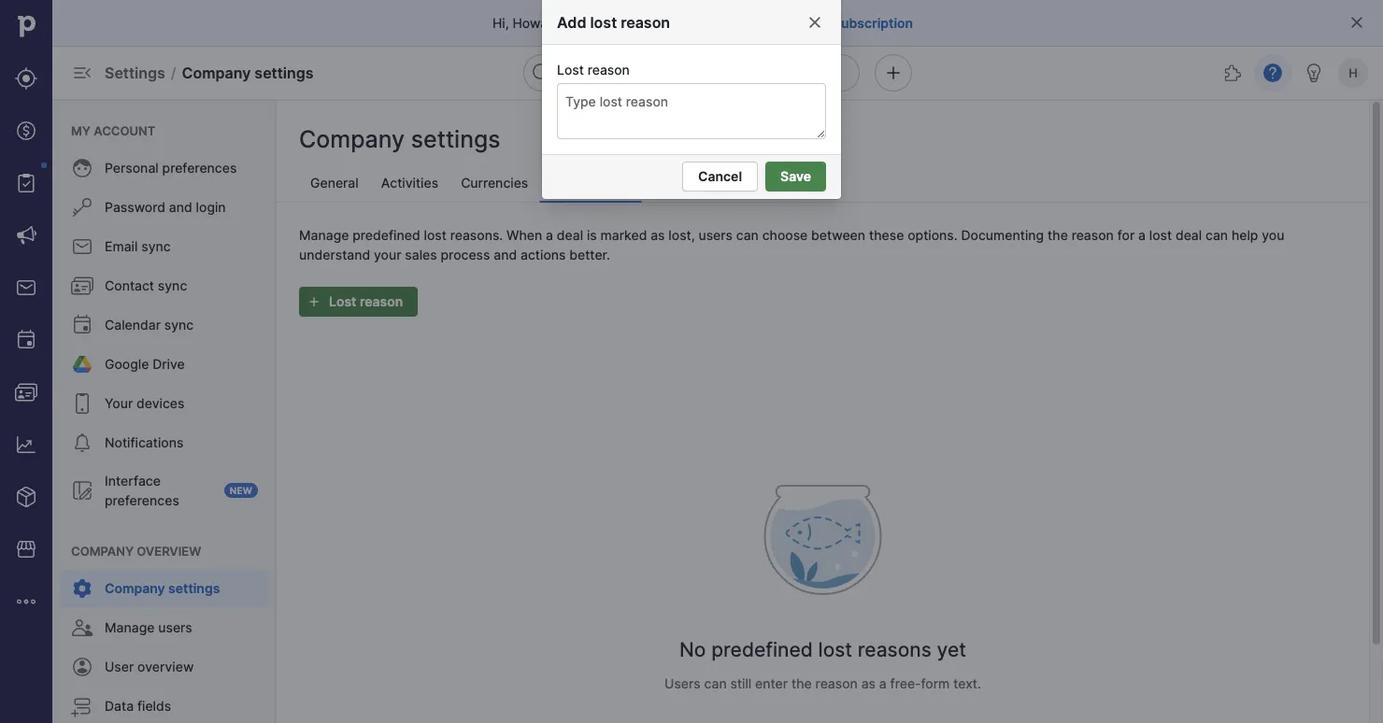 Task type: describe. For each thing, give the bounding box(es) containing it.
account
[[94, 123, 155, 138]]

sales
[[405, 247, 437, 263]]

reason inside "button"
[[360, 294, 403, 310]]

login
[[196, 200, 226, 215]]

in
[[704, 15, 715, 31]]

company overview
[[71, 544, 201, 558]]

personal preferences link
[[60, 150, 269, 187]]

settings / company settings
[[105, 64, 314, 82]]

lost inside "button"
[[329, 294, 357, 310]]

better.
[[569, 247, 610, 263]]

actions
[[521, 247, 566, 263]]

data fields link
[[60, 688, 269, 723]]

lost reasons
[[551, 175, 630, 191]]

lost inside dialog
[[557, 62, 584, 78]]

sales assistant image
[[1303, 62, 1325, 84]]

settings
[[105, 64, 165, 82]]

users inside "manage users" link
[[158, 620, 192, 636]]

google
[[105, 357, 149, 372]]

0 horizontal spatial can
[[704, 676, 727, 692]]

user overview link
[[60, 649, 269, 686]]

user overview
[[105, 659, 194, 675]]

activities image
[[15, 329, 37, 351]]

your inside manage predefined lost reasons. when a deal is marked as lost, users can choose between these options. documenting the reason for a lost deal can help you understand your sales process and actions better.
[[374, 247, 401, 263]]

have
[[595, 15, 625, 31]]

no predefined lost reasons yet
[[680, 637, 966, 661]]

sales inbox image
[[15, 277, 37, 299]]

lost reason button
[[299, 287, 418, 317]]

data fields
[[105, 699, 171, 715]]

password and login
[[105, 200, 226, 215]]

1 vertical spatial lost
[[551, 175, 578, 191]]

users can still enter the reason as a free-form text.
[[665, 676, 981, 692]]

color undefined image down deals image
[[15, 172, 37, 194]]

options.
[[908, 227, 958, 243]]

personal preferences
[[105, 160, 237, 176]]

2 horizontal spatial a
[[1138, 227, 1146, 243]]

users inside manage predefined lost reasons. when a deal is marked as lost, users can choose between these options. documenting the reason for a lost deal can help you understand your sales process and actions better.
[[699, 227, 733, 243]]

manage users link
[[60, 609, 269, 647]]

quick help image
[[1262, 62, 1284, 84]]

1 horizontal spatial can
[[736, 227, 759, 243]]

lost,
[[669, 227, 695, 243]]

these
[[869, 227, 904, 243]]

hi, howard! you have 14 days left in your  trial. manage subscription
[[492, 15, 913, 31]]

sync for contact sync
[[158, 278, 187, 294]]

color undefined image for contact sync
[[71, 275, 93, 297]]

products image
[[15, 486, 37, 508]]

company inside company settings link
[[105, 581, 165, 597]]

fields
[[137, 699, 171, 715]]

text.
[[953, 676, 981, 692]]

user
[[105, 659, 134, 675]]

0 horizontal spatial and
[[169, 200, 192, 215]]

color undefined image for data fields
[[71, 695, 93, 718]]

manage users
[[105, 620, 192, 636]]

overview for user overview
[[137, 659, 194, 675]]

color undefined image for personal preferences
[[71, 157, 93, 179]]

understand
[[299, 247, 370, 263]]

email sync
[[105, 239, 171, 255]]

0 horizontal spatial reasons
[[581, 175, 630, 191]]

for
[[1118, 227, 1135, 243]]

lost reason inside add lost reason dialog
[[557, 62, 630, 78]]

calendar
[[105, 317, 161, 333]]

manage for predefined
[[299, 227, 349, 243]]

interface preferences
[[105, 473, 179, 508]]

2 deal from the left
[[1176, 227, 1202, 243]]

company settings inside company settings link
[[105, 581, 220, 597]]

campaigns image
[[15, 224, 37, 247]]

notifications
[[105, 435, 184, 451]]

help
[[1232, 227, 1258, 243]]

my
[[71, 123, 91, 138]]

settings inside menu item
[[168, 581, 220, 597]]

preferences for personal
[[162, 160, 237, 176]]

menu for activities
[[52, 99, 277, 723]]

color undefined image for notifications
[[71, 432, 93, 454]]

color undefined image for calendar sync
[[71, 314, 93, 336]]

contact sync link
[[60, 267, 269, 305]]

manage subscription link
[[780, 14, 913, 32]]

currencies
[[461, 175, 528, 191]]

save
[[780, 169, 811, 185]]

color undefined image for your devices
[[71, 393, 93, 415]]

deals image
[[15, 120, 37, 142]]

predefined for manage
[[353, 227, 420, 243]]

close image
[[808, 15, 822, 30]]

0 vertical spatial manage
[[780, 15, 831, 31]]

save button
[[765, 162, 826, 192]]

add
[[557, 13, 586, 31]]

2 horizontal spatial can
[[1206, 227, 1228, 243]]

manage for users
[[105, 620, 155, 636]]

password
[[105, 200, 165, 215]]

your devices link
[[60, 385, 269, 422]]

h
[[1349, 65, 1358, 80]]

your devices
[[105, 396, 185, 412]]

your
[[105, 396, 133, 412]]

cancel button
[[682, 162, 758, 192]]

drive
[[153, 357, 185, 372]]

lost inside dialog
[[590, 13, 617, 31]]

you
[[1262, 227, 1285, 243]]

enter
[[755, 676, 788, 692]]

contact sync
[[105, 278, 187, 294]]

insights image
[[15, 434, 37, 456]]

new
[[230, 485, 252, 496]]

1 horizontal spatial your
[[718, 15, 746, 31]]

leads image
[[15, 67, 37, 90]]

more image
[[15, 591, 37, 613]]

hi,
[[492, 15, 509, 31]]

reason down the no predefined lost reasons yet
[[816, 676, 858, 692]]

my account
[[71, 123, 155, 138]]

company down interface preferences on the bottom left
[[71, 544, 134, 558]]

menu for add lost reason
[[0, 0, 52, 723]]

personal
[[105, 160, 159, 176]]

yet
[[937, 637, 966, 661]]

trial.
[[749, 15, 776, 31]]

add lost reason
[[557, 13, 670, 31]]

subscription
[[834, 15, 913, 31]]

no
[[680, 637, 706, 661]]

company up general
[[299, 125, 405, 153]]

devices
[[136, 396, 185, 412]]

marked
[[601, 227, 647, 243]]

overview for company overview
[[137, 544, 201, 558]]

preferences for interface
[[105, 493, 179, 508]]

1 horizontal spatial as
[[861, 676, 876, 692]]



Task type: vqa. For each thing, say whether or not it's contained in the screenshot.
CRM for Zoho CRM
no



Task type: locate. For each thing, give the bounding box(es) containing it.
color undefined image
[[15, 172, 37, 194], [71, 196, 93, 219], [71, 314, 93, 336], [71, 578, 93, 600], [71, 617, 93, 639]]

1 horizontal spatial a
[[879, 676, 887, 692]]

lost up users can still enter the reason as a free-form text.
[[818, 637, 852, 661]]

reason left left
[[621, 13, 670, 31]]

color undefined image right more icon
[[71, 578, 93, 600]]

color undefined image left 'manage users'
[[71, 617, 93, 639]]

color undefined image
[[71, 157, 93, 179], [71, 236, 93, 258], [71, 275, 93, 297], [71, 353, 93, 376], [71, 393, 93, 415], [71, 432, 93, 454], [71, 479, 93, 502], [71, 656, 93, 679], [71, 695, 93, 718]]

sync
[[141, 239, 171, 255], [158, 278, 187, 294], [164, 317, 194, 333]]

color undefined image left user
[[71, 656, 93, 679]]

color undefined image down the my
[[71, 157, 93, 179]]

color undefined image inside contact sync link
[[71, 275, 93, 297]]

lost right currencies
[[551, 175, 578, 191]]

color undefined image inside your devices "link"
[[71, 393, 93, 415]]

0 vertical spatial predefined
[[353, 227, 420, 243]]

0 vertical spatial users
[[699, 227, 733, 243]]

0 horizontal spatial your
[[374, 247, 401, 263]]

company down company overview
[[105, 581, 165, 597]]

company right "/"
[[182, 64, 251, 82]]

3 color undefined image from the top
[[71, 275, 93, 297]]

manage
[[780, 15, 831, 31], [299, 227, 349, 243], [105, 620, 155, 636]]

add lost reason dialog
[[0, 0, 1383, 723]]

0 horizontal spatial lost reason
[[329, 294, 403, 310]]

overview
[[137, 544, 201, 558], [137, 659, 194, 675]]

color undefined image for interface preferences
[[71, 479, 93, 502]]

8 color undefined image from the top
[[71, 656, 93, 679]]

reason down have
[[588, 62, 630, 78]]

preferences
[[162, 160, 237, 176], [105, 493, 179, 508]]

a right the 'for'
[[1138, 227, 1146, 243]]

the right documenting
[[1048, 227, 1068, 243]]

contact
[[105, 278, 154, 294]]

the right enter
[[792, 676, 812, 692]]

lost reason
[[557, 62, 630, 78], [329, 294, 403, 310]]

2 horizontal spatial manage
[[780, 15, 831, 31]]

free-
[[890, 676, 921, 692]]

manage predefined lost reasons. when a deal is marked as lost, users can choose between these options. documenting the reason for a lost deal can help you understand your sales process and actions better.
[[299, 227, 1285, 263]]

1 vertical spatial the
[[792, 676, 812, 692]]

a
[[546, 227, 553, 243], [1138, 227, 1146, 243], [879, 676, 887, 692]]

can
[[736, 227, 759, 243], [1206, 227, 1228, 243], [704, 676, 727, 692]]

lost reason right color primary inverted image
[[329, 294, 403, 310]]

as left lost,
[[651, 227, 665, 243]]

email
[[105, 239, 138, 255]]

reason inside manage predefined lost reasons. when a deal is marked as lost, users can choose between these options. documenting the reason for a lost deal can help you understand your sales process and actions better.
[[1072, 227, 1114, 243]]

manage right trial.
[[780, 15, 831, 31]]

sync right email
[[141, 239, 171, 255]]

sync for calendar sync
[[164, 317, 194, 333]]

1 horizontal spatial and
[[494, 247, 517, 263]]

0 horizontal spatial the
[[792, 676, 812, 692]]

and down when
[[494, 247, 517, 263]]

contacts image
[[15, 381, 37, 404]]

color undefined image inside email sync "link"
[[71, 236, 93, 258]]

still
[[730, 676, 752, 692]]

lost right the 'for'
[[1149, 227, 1172, 243]]

color undefined image for company settings
[[71, 578, 93, 600]]

and
[[169, 200, 192, 215], [494, 247, 517, 263]]

can left help
[[1206, 227, 1228, 243]]

general
[[310, 175, 359, 191]]

calendar sync link
[[60, 307, 269, 344]]

0 vertical spatial your
[[718, 15, 746, 31]]

2 vertical spatial lost
[[329, 294, 357, 310]]

menu containing personal preferences
[[52, 99, 277, 723]]

1 vertical spatial predefined
[[711, 637, 813, 661]]

1 vertical spatial sync
[[158, 278, 187, 294]]

color undefined image left google
[[71, 353, 93, 376]]

color undefined image right the insights image
[[71, 432, 93, 454]]

0 vertical spatial and
[[169, 200, 192, 215]]

menu
[[0, 0, 52, 723], [52, 99, 277, 723]]

sync up drive on the left
[[164, 317, 194, 333]]

1 vertical spatial reasons
[[858, 637, 932, 661]]

reasons
[[581, 175, 630, 191], [858, 637, 932, 661]]

home image
[[12, 12, 40, 40]]

a up the actions
[[546, 227, 553, 243]]

0 vertical spatial company settings
[[299, 125, 500, 153]]

1 horizontal spatial the
[[1048, 227, 1068, 243]]

a left "free-"
[[879, 676, 887, 692]]

Type lost reason text field
[[557, 83, 826, 139]]

color undefined image left email
[[71, 236, 93, 258]]

1 horizontal spatial company settings
[[299, 125, 500, 153]]

process
[[441, 247, 490, 263]]

Search Pipedrive field
[[523, 54, 860, 92]]

1 vertical spatial manage
[[299, 227, 349, 243]]

quick add image
[[882, 62, 905, 84]]

color undefined image inside password and login link
[[71, 196, 93, 219]]

documenting
[[961, 227, 1044, 243]]

the inside manage predefined lost reasons. when a deal is marked as lost, users can choose between these options. documenting the reason for a lost deal can help you understand your sales process and actions better.
[[1048, 227, 1068, 243]]

9 color undefined image from the top
[[71, 695, 93, 718]]

company settings
[[299, 125, 500, 153], [105, 581, 220, 597]]

company settings link
[[60, 570, 269, 608]]

1 vertical spatial users
[[158, 620, 192, 636]]

overview up company settings link at the left bottom
[[137, 544, 201, 558]]

color undefined image inside the 'data fields' link
[[71, 695, 93, 718]]

menu toggle image
[[71, 62, 93, 84]]

0 vertical spatial preferences
[[162, 160, 237, 176]]

1 vertical spatial your
[[374, 247, 401, 263]]

reasons up "free-"
[[858, 637, 932, 661]]

days
[[646, 15, 676, 31]]

/
[[171, 64, 176, 82]]

predefined for no
[[711, 637, 813, 661]]

sync up calendar sync link
[[158, 278, 187, 294]]

is
[[587, 227, 597, 243]]

0 vertical spatial lost reason
[[557, 62, 630, 78]]

lost up sales
[[424, 227, 447, 243]]

0 vertical spatial settings
[[255, 64, 314, 82]]

0 horizontal spatial manage
[[105, 620, 155, 636]]

preferences down interface
[[105, 493, 179, 508]]

color primary inverted image
[[303, 294, 325, 309]]

can left still
[[704, 676, 727, 692]]

1 horizontal spatial lost reason
[[557, 62, 630, 78]]

users right lost,
[[699, 227, 733, 243]]

color undefined image for manage users
[[71, 617, 93, 639]]

color undefined image inside notifications link
[[71, 432, 93, 454]]

1 horizontal spatial predefined
[[711, 637, 813, 661]]

notifications link
[[60, 424, 269, 462]]

reason
[[621, 13, 670, 31], [588, 62, 630, 78], [1072, 227, 1114, 243], [360, 294, 403, 310], [816, 676, 858, 692]]

1 color undefined image from the top
[[71, 157, 93, 179]]

color undefined image for google drive
[[71, 353, 93, 376]]

0 vertical spatial overview
[[137, 544, 201, 558]]

and inside manage predefined lost reasons. when a deal is marked as lost, users can choose between these options. documenting the reason for a lost deal can help you understand your sales process and actions better.
[[494, 247, 517, 263]]

5 color undefined image from the top
[[71, 393, 93, 415]]

settings
[[255, 64, 314, 82], [411, 125, 500, 153], [168, 581, 220, 597]]

sync inside "link"
[[141, 239, 171, 255]]

1 vertical spatial company settings
[[105, 581, 220, 597]]

deal left is
[[557, 227, 583, 243]]

color undefined image inside google drive link
[[71, 353, 93, 376]]

calendar sync
[[105, 317, 194, 333]]

between
[[811, 227, 866, 243]]

0 vertical spatial as
[[651, 227, 665, 243]]

password and login link
[[60, 189, 269, 226]]

reasons.
[[450, 227, 503, 243]]

interface
[[105, 473, 161, 489]]

you
[[568, 15, 591, 31]]

0 horizontal spatial company settings
[[105, 581, 220, 597]]

1 vertical spatial settings
[[411, 125, 500, 153]]

1 horizontal spatial deal
[[1176, 227, 1202, 243]]

lost right add
[[590, 13, 617, 31]]

marketplace image
[[15, 538, 37, 561]]

lost
[[590, 13, 617, 31], [424, 227, 447, 243], [1149, 227, 1172, 243], [818, 637, 852, 661]]

users up user overview link
[[158, 620, 192, 636]]

reasons up is
[[581, 175, 630, 191]]

predefined up sales
[[353, 227, 420, 243]]

color undefined image left the your
[[71, 393, 93, 415]]

cancel
[[698, 169, 742, 185]]

company settings up "manage users" link
[[105, 581, 220, 597]]

activities
[[381, 175, 438, 191]]

0 vertical spatial sync
[[141, 239, 171, 255]]

0 vertical spatial reasons
[[581, 175, 630, 191]]

color undefined image inside company settings link
[[71, 578, 93, 600]]

manage up understand
[[299, 227, 349, 243]]

when
[[507, 227, 542, 243]]

google drive
[[105, 357, 185, 372]]

reason left the 'for'
[[1072, 227, 1114, 243]]

color undefined image left calendar
[[71, 314, 93, 336]]

2 vertical spatial sync
[[164, 317, 194, 333]]

as inside manage predefined lost reasons. when a deal is marked as lost, users can choose between these options. documenting the reason for a lost deal can help you understand your sales process and actions better.
[[651, 227, 665, 243]]

0 horizontal spatial a
[[546, 227, 553, 243]]

1 vertical spatial lost reason
[[329, 294, 403, 310]]

choose
[[762, 227, 808, 243]]

color undefined image left password
[[71, 196, 93, 219]]

and left the login
[[169, 200, 192, 215]]

left
[[680, 15, 700, 31]]

users
[[665, 676, 701, 692]]

company settings menu item
[[52, 570, 277, 608]]

1 vertical spatial as
[[861, 676, 876, 692]]

as left "free-"
[[861, 676, 876, 692]]

email sync link
[[60, 228, 269, 265]]

14
[[628, 15, 643, 31]]

deal left help
[[1176, 227, 1202, 243]]

manage inside manage predefined lost reasons. when a deal is marked as lost, users can choose between these options. documenting the reason for a lost deal can help you understand your sales process and actions better.
[[299, 227, 349, 243]]

color undefined image for email sync
[[71, 236, 93, 258]]

lost reason inside lost reason "button"
[[329, 294, 403, 310]]

reason down understand
[[360, 294, 403, 310]]

1 vertical spatial overview
[[137, 659, 194, 675]]

lost reason down you
[[557, 62, 630, 78]]

2 horizontal spatial settings
[[411, 125, 500, 153]]

2 vertical spatial settings
[[168, 581, 220, 597]]

company settings up activities
[[299, 125, 500, 153]]

1 horizontal spatial reasons
[[858, 637, 932, 661]]

0 horizontal spatial users
[[158, 620, 192, 636]]

0 horizontal spatial predefined
[[353, 227, 420, 243]]

1 vertical spatial preferences
[[105, 493, 179, 508]]

sync for email sync
[[141, 239, 171, 255]]

overview up the 'data fields' link in the left bottom of the page
[[137, 659, 194, 675]]

1 vertical spatial and
[[494, 247, 517, 263]]

color undefined image for password and login
[[71, 196, 93, 219]]

2 vertical spatial manage
[[105, 620, 155, 636]]

form
[[921, 676, 950, 692]]

color undefined image inside personal preferences link
[[71, 157, 93, 179]]

color undefined image inside "manage users" link
[[71, 617, 93, 639]]

2 color undefined image from the top
[[71, 236, 93, 258]]

predefined up enter
[[711, 637, 813, 661]]

lost down add
[[557, 62, 584, 78]]

the
[[1048, 227, 1068, 243], [792, 676, 812, 692]]

manage inside menu
[[105, 620, 155, 636]]

google drive link
[[60, 346, 269, 383]]

color undefined image left 'data'
[[71, 695, 93, 718]]

predefined inside manage predefined lost reasons. when a deal is marked as lost, users can choose between these options. documenting the reason for a lost deal can help you understand your sales process and actions better.
[[353, 227, 420, 243]]

color undefined image for user overview
[[71, 656, 93, 679]]

0 vertical spatial lost
[[557, 62, 584, 78]]

0 horizontal spatial settings
[[168, 581, 220, 597]]

data
[[105, 699, 134, 715]]

color undefined image left contact
[[71, 275, 93, 297]]

1 horizontal spatial manage
[[299, 227, 349, 243]]

lost right color primary inverted image
[[329, 294, 357, 310]]

can left choose
[[736, 227, 759, 243]]

color undefined image left interface
[[71, 479, 93, 502]]

color primary image
[[1350, 15, 1365, 30]]

color undefined image inside user overview link
[[71, 656, 93, 679]]

0 vertical spatial the
[[1048, 227, 1068, 243]]

manage up user
[[105, 620, 155, 636]]

lost
[[557, 62, 584, 78], [551, 175, 578, 191], [329, 294, 357, 310]]

1 deal from the left
[[557, 227, 583, 243]]

1 horizontal spatial users
[[699, 227, 733, 243]]

your right in on the right of page
[[718, 15, 746, 31]]

0 horizontal spatial deal
[[557, 227, 583, 243]]

1 horizontal spatial settings
[[255, 64, 314, 82]]

preferences up the login
[[162, 160, 237, 176]]

h button
[[1335, 54, 1372, 92]]

howard!
[[513, 15, 565, 31]]

predefined
[[353, 227, 420, 243], [711, 637, 813, 661]]

0 horizontal spatial as
[[651, 227, 665, 243]]

4 color undefined image from the top
[[71, 353, 93, 376]]

color undefined image inside calendar sync link
[[71, 314, 93, 336]]

6 color undefined image from the top
[[71, 432, 93, 454]]

your left sales
[[374, 247, 401, 263]]

7 color undefined image from the top
[[71, 479, 93, 502]]



